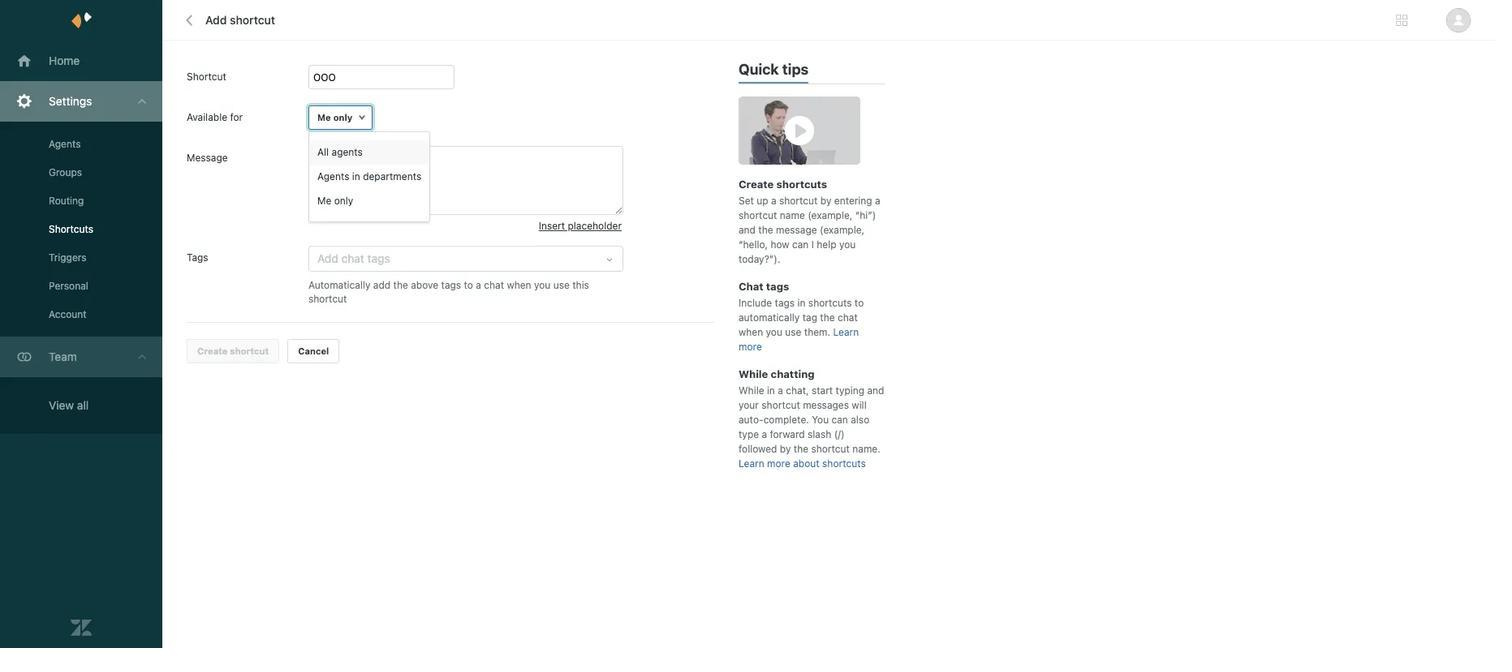 Task type: vqa. For each thing, say whether or not it's contained in the screenshot.
Side conversations
no



Task type: locate. For each thing, give the bounding box(es) containing it.
the inside include tags in shortcuts to automatically tag the chat when you use them.
[[821, 312, 835, 324]]

0 vertical spatial and
[[739, 224, 756, 236]]

tags
[[441, 279, 461, 292], [767, 280, 790, 293], [775, 297, 795, 309]]

only up all agents at the top
[[333, 112, 353, 123]]

only for me only menu item
[[334, 195, 354, 207]]

automatically add the above tags to a chat when you use this shortcut
[[309, 279, 590, 305]]

a right type
[[762, 429, 768, 441]]

1 vertical spatial you
[[534, 279, 551, 292]]

can left i
[[793, 239, 809, 251]]

0 vertical spatial by
[[821, 195, 832, 207]]

tag
[[803, 312, 818, 324]]

type
[[739, 429, 759, 441]]

about
[[794, 458, 820, 470]]

in
[[352, 171, 360, 183], [798, 297, 806, 309], [767, 385, 776, 397]]

1 vertical spatial to
[[855, 297, 864, 309]]

0 horizontal spatial learn
[[739, 458, 765, 470]]

followed
[[739, 443, 778, 456]]

1 horizontal spatial more
[[768, 458, 791, 470]]

(example,
[[808, 210, 853, 222], [820, 224, 865, 236]]

0 vertical spatial to
[[464, 279, 473, 292]]

0 vertical spatial while
[[739, 368, 769, 381]]

tags right "above"
[[441, 279, 461, 292]]

1 vertical spatial when
[[739, 326, 764, 339]]

while
[[739, 368, 769, 381], [739, 385, 765, 397]]

0 vertical spatial agents
[[49, 138, 81, 150]]

them.
[[805, 326, 831, 339]]

home
[[49, 54, 80, 67]]

shortcuts down name.
[[823, 458, 866, 470]]

will
[[852, 400, 867, 412]]

"hello,
[[739, 239, 768, 251]]

a
[[771, 195, 777, 207], [875, 195, 881, 207], [476, 279, 482, 292], [778, 385, 784, 397], [762, 429, 768, 441]]

agents
[[49, 138, 81, 150], [318, 171, 350, 183]]

1 horizontal spatial use
[[786, 326, 802, 339]]

only inside menu item
[[334, 195, 354, 207]]

the right tag
[[821, 312, 835, 324]]

me down all
[[318, 195, 332, 207]]

only for me only button
[[333, 112, 353, 123]]

shortcut up complete. at the right bottom of page
[[762, 400, 801, 412]]

0 horizontal spatial more
[[739, 341, 762, 353]]

automatically
[[309, 279, 371, 292]]

use left them.
[[786, 326, 802, 339]]

tags up automatically
[[775, 297, 795, 309]]

quick
[[739, 61, 779, 78]]

me only up all agents at the top
[[318, 112, 353, 123]]

use inside automatically add the above tags to a chat when you use this shortcut
[[554, 279, 570, 292]]

use
[[554, 279, 570, 292], [786, 326, 802, 339]]

message
[[776, 224, 817, 236]]

0 vertical spatial in
[[352, 171, 360, 183]]

learn inside 'learn more'
[[834, 326, 859, 339]]

2 vertical spatial in
[[767, 385, 776, 397]]

1 horizontal spatial agents
[[318, 171, 350, 183]]

in up tag
[[798, 297, 806, 309]]

0 horizontal spatial can
[[793, 239, 809, 251]]

create inside the "create shortcuts set up a shortcut by entering a shortcut name (example, "hi") and the message (example, "hello, how can i help you today?")."
[[739, 178, 774, 191]]

shortcuts up name
[[777, 178, 828, 191]]

you right help
[[840, 239, 856, 251]]

shortcut inside button
[[230, 346, 269, 357]]

the inside while chatting while in a chat, start typing and your shortcut messages will auto-complete. you can also type a forward slash (/) followed by the shortcut name. learn more about shortcuts
[[794, 443, 809, 456]]

when
[[507, 279, 532, 292], [739, 326, 764, 339]]

shortcut
[[230, 13, 275, 27], [780, 195, 818, 207], [739, 210, 778, 222], [309, 293, 347, 305], [230, 346, 269, 357], [762, 400, 801, 412], [812, 443, 850, 456]]

more inside while chatting while in a chat, start typing and your shortcut messages will auto-complete. you can also type a forward slash (/) followed by the shortcut name. learn more about shortcuts
[[768, 458, 791, 470]]

me
[[318, 112, 331, 123], [318, 195, 332, 207]]

quick tips
[[739, 61, 809, 78]]

you down automatically
[[766, 326, 783, 339]]

shortcuts inside the "create shortcuts set up a shortcut by entering a shortcut name (example, "hi") and the message (example, "hello, how can i help you today?")."
[[777, 178, 828, 191]]

2 vertical spatial you
[[766, 326, 783, 339]]

forward
[[770, 429, 805, 441]]

"hi")
[[856, 210, 877, 222]]

name
[[780, 210, 805, 222]]

1 vertical spatial chat
[[838, 312, 858, 324]]

shortcut down up
[[739, 210, 778, 222]]

agents up "groups"
[[49, 138, 81, 150]]

0 vertical spatial me only
[[318, 112, 353, 123]]

help
[[817, 239, 837, 251]]

by left entering
[[821, 195, 832, 207]]

shortcut down automatically
[[309, 293, 347, 305]]

me only down agents in departments menu item
[[318, 195, 354, 207]]

slash
[[808, 429, 832, 441]]

and inside the "create shortcuts set up a shortcut by entering a shortcut name (example, "hi") and the message (example, "hello, how can i help you today?")."
[[739, 224, 756, 236]]

insert
[[539, 220, 565, 232]]

me up all
[[318, 112, 331, 123]]

to inside automatically add the above tags to a chat when you use this shortcut
[[464, 279, 473, 292]]

1 horizontal spatial chat
[[838, 312, 858, 324]]

0 horizontal spatial create
[[197, 346, 228, 357]]

i
[[812, 239, 815, 251]]

the right add
[[394, 279, 408, 292]]

2 while from the top
[[739, 385, 765, 397]]

0 horizontal spatial you
[[534, 279, 551, 292]]

1 vertical spatial only
[[334, 195, 354, 207]]

shortcut
[[187, 71, 226, 83]]

1 horizontal spatial create
[[739, 178, 774, 191]]

agents
[[332, 146, 363, 158]]

0 horizontal spatial chat
[[484, 279, 504, 292]]

while chatting while in a chat, start typing and your shortcut messages will auto-complete. you can also type a forward slash (/) followed by the shortcut name. learn more about shortcuts
[[739, 368, 885, 470]]

1 vertical spatial can
[[832, 414, 849, 426]]

create for shortcut
[[197, 346, 228, 357]]

2 horizontal spatial in
[[798, 297, 806, 309]]

to up "learn more" link
[[855, 297, 864, 309]]

1 vertical spatial learn
[[739, 458, 765, 470]]

the up the "hello,
[[759, 224, 774, 236]]

routing
[[49, 195, 84, 207]]

0 vertical spatial can
[[793, 239, 809, 251]]

up
[[757, 195, 769, 207]]

0 vertical spatial shortcuts
[[777, 178, 828, 191]]

0 horizontal spatial use
[[554, 279, 570, 292]]

Shortcut text field
[[309, 65, 455, 89]]

create
[[739, 178, 774, 191], [197, 346, 228, 357]]

shortcuts
[[777, 178, 828, 191], [809, 297, 852, 309], [823, 458, 866, 470]]

you left the 'this'
[[534, 279, 551, 292]]

shortcut down the "(/)"
[[812, 443, 850, 456]]

learn down 'followed'
[[739, 458, 765, 470]]

and right typing
[[868, 385, 885, 397]]

shortcut left cancel
[[230, 346, 269, 357]]

0 vertical spatial create
[[739, 178, 774, 191]]

you inside automatically add the above tags to a chat when you use this shortcut
[[534, 279, 551, 292]]

1 horizontal spatial learn
[[834, 326, 859, 339]]

2 me only from the top
[[318, 195, 354, 207]]

more
[[739, 341, 762, 353], [768, 458, 791, 470]]

tags right chat
[[767, 280, 790, 293]]

1 horizontal spatial in
[[767, 385, 776, 397]]

can
[[793, 239, 809, 251], [832, 414, 849, 426]]

also
[[851, 414, 870, 426]]

you inside include tags in shortcuts to automatically tag the chat when you use them.
[[766, 326, 783, 339]]

1 vertical spatial shortcuts
[[809, 297, 852, 309]]

tags
[[187, 252, 208, 264]]

0 vertical spatial chat
[[484, 279, 504, 292]]

1 vertical spatial while
[[739, 385, 765, 397]]

chatting
[[771, 368, 815, 381]]

1 vertical spatial by
[[780, 443, 791, 456]]

set
[[739, 195, 754, 207]]

1 while from the top
[[739, 368, 769, 381]]

insert placeholder
[[539, 220, 622, 232]]

view
[[49, 399, 74, 413]]

1 horizontal spatial by
[[821, 195, 832, 207]]

in inside while chatting while in a chat, start typing and your shortcut messages will auto-complete. you can also type a forward slash (/) followed by the shortcut name. learn more about shortcuts
[[767, 385, 776, 397]]

more down automatically
[[739, 341, 762, 353]]

chat right tag
[[838, 312, 858, 324]]

more down 'followed'
[[768, 458, 791, 470]]

and up the "hello,
[[739, 224, 756, 236]]

0 horizontal spatial and
[[739, 224, 756, 236]]

shortcut right add
[[230, 13, 275, 27]]

entering
[[835, 195, 873, 207]]

the inside the "create shortcuts set up a shortcut by entering a shortcut name (example, "hi") and the message (example, "hello, how can i help you today?")."
[[759, 224, 774, 236]]

insert placeholder button
[[539, 215, 622, 238]]

2 me from the top
[[318, 195, 332, 207]]

a inside automatically add the above tags to a chat when you use this shortcut
[[476, 279, 482, 292]]

create for shortcuts
[[739, 178, 774, 191]]

1 horizontal spatial and
[[868, 385, 885, 397]]

1 me only from the top
[[318, 112, 353, 123]]

you
[[840, 239, 856, 251], [534, 279, 551, 292], [766, 326, 783, 339]]

1 horizontal spatial when
[[739, 326, 764, 339]]

me inside menu item
[[318, 195, 332, 207]]

me only inside menu item
[[318, 195, 354, 207]]

1 horizontal spatial can
[[832, 414, 849, 426]]

(example, down entering
[[808, 210, 853, 222]]

1 vertical spatial more
[[768, 458, 791, 470]]

1 horizontal spatial to
[[855, 297, 864, 309]]

a down add chat tags field
[[476, 279, 482, 292]]

1 vertical spatial me only
[[318, 195, 354, 207]]

can up the "(/)"
[[832, 414, 849, 426]]

1 vertical spatial agents
[[318, 171, 350, 183]]

the
[[759, 224, 774, 236], [394, 279, 408, 292], [821, 312, 835, 324], [794, 443, 809, 456]]

learn more
[[739, 326, 859, 353]]

chat down add chat tags field
[[484, 279, 504, 292]]

1 vertical spatial use
[[786, 326, 802, 339]]

typing
[[836, 385, 865, 397]]

me only inside button
[[318, 112, 353, 123]]

only down agents in departments menu item
[[334, 195, 354, 207]]

to down add chat tags field
[[464, 279, 473, 292]]

learn more link
[[739, 326, 859, 353]]

learn
[[834, 326, 859, 339], [739, 458, 765, 470]]

in inside menu item
[[352, 171, 360, 183]]

when left the 'this'
[[507, 279, 532, 292]]

account
[[49, 309, 87, 321]]

1 vertical spatial and
[[868, 385, 885, 397]]

0 horizontal spatial by
[[780, 443, 791, 456]]

shortcuts up tag
[[809, 297, 852, 309]]

0 horizontal spatial when
[[507, 279, 532, 292]]

0 horizontal spatial agents
[[49, 138, 81, 150]]

1 me from the top
[[318, 112, 331, 123]]

create inside button
[[197, 346, 228, 357]]

(/)
[[835, 429, 845, 441]]

view all
[[49, 399, 89, 413]]

0 vertical spatial more
[[739, 341, 762, 353]]

you
[[812, 414, 829, 426]]

agents down all agents at the top
[[318, 171, 350, 183]]

Message text field
[[309, 146, 624, 215]]

in down agents
[[352, 171, 360, 183]]

by
[[821, 195, 832, 207], [780, 443, 791, 456]]

1 vertical spatial me
[[318, 195, 332, 207]]

1 horizontal spatial you
[[766, 326, 783, 339]]

(example, up help
[[820, 224, 865, 236]]

the up learn more about shortcuts link
[[794, 443, 809, 456]]

me only for me only menu item
[[318, 195, 354, 207]]

only
[[333, 112, 353, 123], [334, 195, 354, 207]]

0 vertical spatial you
[[840, 239, 856, 251]]

only inside button
[[333, 112, 353, 123]]

2 horizontal spatial you
[[840, 239, 856, 251]]

agents for agents in departments
[[318, 171, 350, 183]]

tags inside include tags in shortcuts to automatically tag the chat when you use them.
[[775, 297, 795, 309]]

1 vertical spatial create
[[197, 346, 228, 357]]

chat
[[739, 280, 764, 293]]

chat
[[484, 279, 504, 292], [838, 312, 858, 324]]

me only for me only button
[[318, 112, 353, 123]]

0 vertical spatial only
[[333, 112, 353, 123]]

for
[[230, 111, 243, 123]]

me inside button
[[318, 112, 331, 123]]

placeholder
[[568, 220, 622, 232]]

0 vertical spatial when
[[507, 279, 532, 292]]

0 vertical spatial me
[[318, 112, 331, 123]]

when down automatically
[[739, 326, 764, 339]]

1 vertical spatial in
[[798, 297, 806, 309]]

all
[[318, 146, 329, 158]]

name.
[[853, 443, 881, 456]]

2 vertical spatial shortcuts
[[823, 458, 866, 470]]

and
[[739, 224, 756, 236], [868, 385, 885, 397]]

by down the forward
[[780, 443, 791, 456]]

0 horizontal spatial in
[[352, 171, 360, 183]]

0 horizontal spatial to
[[464, 279, 473, 292]]

learn right them.
[[834, 326, 859, 339]]

add
[[373, 279, 391, 292]]

in left chat,
[[767, 385, 776, 397]]

me for me only menu item
[[318, 195, 332, 207]]

0 vertical spatial use
[[554, 279, 570, 292]]

use left the 'this'
[[554, 279, 570, 292]]

agents inside menu item
[[318, 171, 350, 183]]

today?").
[[739, 253, 781, 266]]

0 vertical spatial learn
[[834, 326, 859, 339]]



Task type: describe. For each thing, give the bounding box(es) containing it.
add shortcut
[[205, 13, 275, 27]]

tips
[[783, 61, 809, 78]]

you inside the "create shortcuts set up a shortcut by entering a shortcut name (example, "hi") and the message (example, "hello, how can i help you today?")."
[[840, 239, 856, 251]]

shortcuts inside include tags in shortcuts to automatically tag the chat when you use them.
[[809, 297, 852, 309]]

shortcut inside automatically add the above tags to a chat when you use this shortcut
[[309, 293, 347, 305]]

when inside include tags in shortcuts to automatically tag the chat when you use them.
[[739, 326, 764, 339]]

above
[[411, 279, 439, 292]]

can inside the "create shortcuts set up a shortcut by entering a shortcut name (example, "hi") and the message (example, "hello, how can i help you today?")."
[[793, 239, 809, 251]]

all
[[77, 399, 89, 413]]

agents for agents
[[49, 138, 81, 150]]

groups
[[49, 166, 82, 179]]

personal
[[49, 280, 88, 292]]

shortcut up name
[[780, 195, 818, 207]]

tags for include
[[775, 297, 795, 309]]

triggers
[[49, 252, 86, 264]]

chat inside automatically add the above tags to a chat when you use this shortcut
[[484, 279, 504, 292]]

shortcuts inside while chatting while in a chat, start typing and your shortcut messages will auto-complete. you can also type a forward slash (/) followed by the shortcut name. learn more about shortcuts
[[823, 458, 866, 470]]

auto-
[[739, 414, 764, 426]]

and inside while chatting while in a chat, start typing and your shortcut messages will auto-complete. you can also type a forward slash (/) followed by the shortcut name. learn more about shortcuts
[[868, 385, 885, 397]]

a up the "hi")
[[875, 195, 881, 207]]

me only button
[[309, 106, 373, 130]]

message
[[187, 152, 228, 164]]

0 vertical spatial (example,
[[808, 210, 853, 222]]

cancel button
[[288, 340, 340, 364]]

departments
[[363, 171, 422, 183]]

tags for chat
[[767, 280, 790, 293]]

complete.
[[764, 414, 810, 426]]

1 vertical spatial (example,
[[820, 224, 865, 236]]

me only menu item
[[309, 189, 430, 214]]

shortcuts
[[49, 223, 93, 236]]

available
[[187, 111, 227, 123]]

how
[[771, 239, 790, 251]]

a right up
[[771, 195, 777, 207]]

settings
[[49, 94, 92, 108]]

when inside automatically add the above tags to a chat when you use this shortcut
[[507, 279, 532, 292]]

a left chat,
[[778, 385, 784, 397]]

add
[[205, 13, 227, 27]]

cancel
[[298, 346, 329, 357]]

start
[[812, 385, 833, 397]]

your
[[739, 400, 759, 412]]

can inside while chatting while in a chat, start typing and your shortcut messages will auto-complete. you can also type a forward slash (/) followed by the shortcut name. learn more about shortcuts
[[832, 414, 849, 426]]

create shortcuts set up a shortcut by entering a shortcut name (example, "hi") and the message (example, "hello, how can i help you today?").
[[739, 178, 881, 266]]

team
[[49, 350, 77, 364]]

more inside 'learn more'
[[739, 341, 762, 353]]

this
[[573, 279, 590, 292]]

zendesk products image
[[1397, 15, 1408, 26]]

agents in departments
[[318, 171, 422, 183]]

to inside include tags in shortcuts to automatically tag the chat when you use them.
[[855, 297, 864, 309]]

agents in departments menu item
[[309, 165, 430, 189]]

all agents menu item
[[309, 141, 430, 165]]

by inside the "create shortcuts set up a shortcut by entering a shortcut name (example, "hi") and the message (example, "hello, how can i help you today?")."
[[821, 195, 832, 207]]

available for
[[187, 111, 243, 123]]

include tags in shortcuts to automatically tag the chat when you use them.
[[739, 297, 864, 339]]

in inside include tags in shortcuts to automatically tag the chat when you use them.
[[798, 297, 806, 309]]

chat inside include tags in shortcuts to automatically tag the chat when you use them.
[[838, 312, 858, 324]]

all agents
[[318, 146, 363, 158]]

me for me only button
[[318, 112, 331, 123]]

Add chat tags field
[[318, 249, 595, 269]]

create shortcut button
[[187, 340, 279, 364]]

create shortcut
[[197, 346, 269, 357]]

messages
[[803, 400, 849, 412]]

chat tags
[[739, 280, 790, 293]]

chat,
[[786, 385, 809, 397]]

the inside automatically add the above tags to a chat when you use this shortcut
[[394, 279, 408, 292]]

learn more about shortcuts link
[[739, 458, 866, 470]]

learn inside while chatting while in a chat, start typing and your shortcut messages will auto-complete. you can also type a forward slash (/) followed by the shortcut name. learn more about shortcuts
[[739, 458, 765, 470]]

by inside while chatting while in a chat, start typing and your shortcut messages will auto-complete. you can also type a forward slash (/) followed by the shortcut name. learn more about shortcuts
[[780, 443, 791, 456]]

automatically
[[739, 312, 800, 324]]

use inside include tags in shortcuts to automatically tag the chat when you use them.
[[786, 326, 802, 339]]

tags inside automatically add the above tags to a chat when you use this shortcut
[[441, 279, 461, 292]]

include
[[739, 297, 773, 309]]



